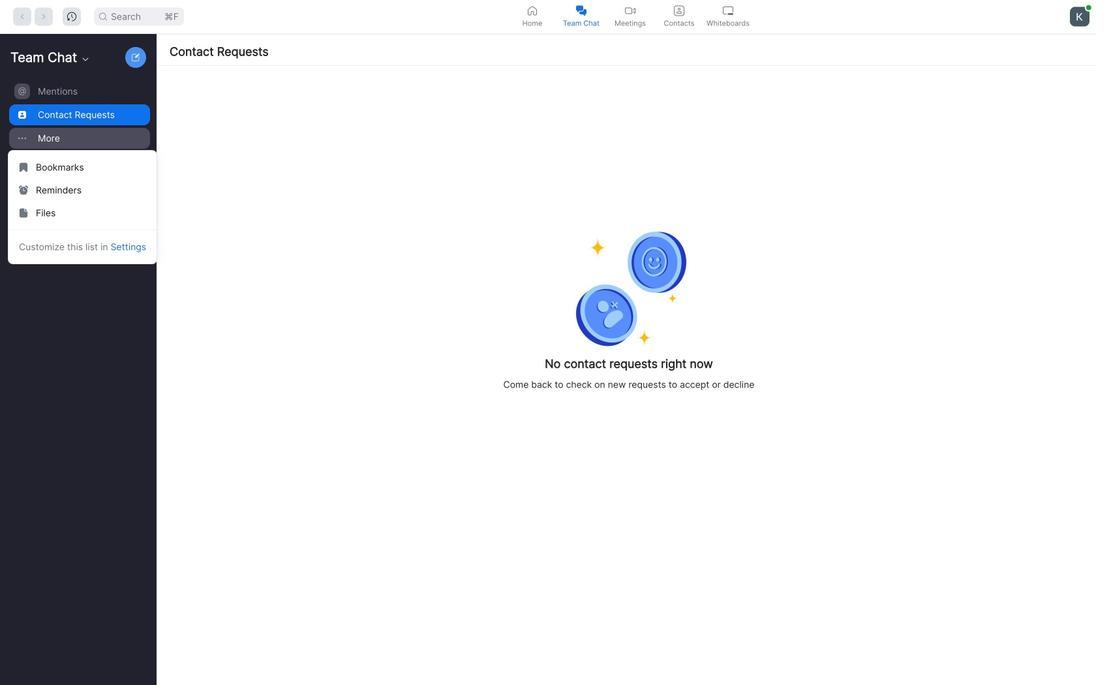 Task type: locate. For each thing, give the bounding box(es) containing it.
bookmark image
[[19, 163, 28, 172], [19, 163, 28, 172]]

alarm off image
[[19, 185, 28, 195]]

file image
[[19, 208, 28, 217], [19, 208, 28, 217]]

menu
[[8, 150, 157, 264]]



Task type: describe. For each thing, give the bounding box(es) containing it.
alarm off image
[[19, 185, 28, 195]]



Task type: vqa. For each thing, say whether or not it's contained in the screenshot.
Bookmark icon
yes



